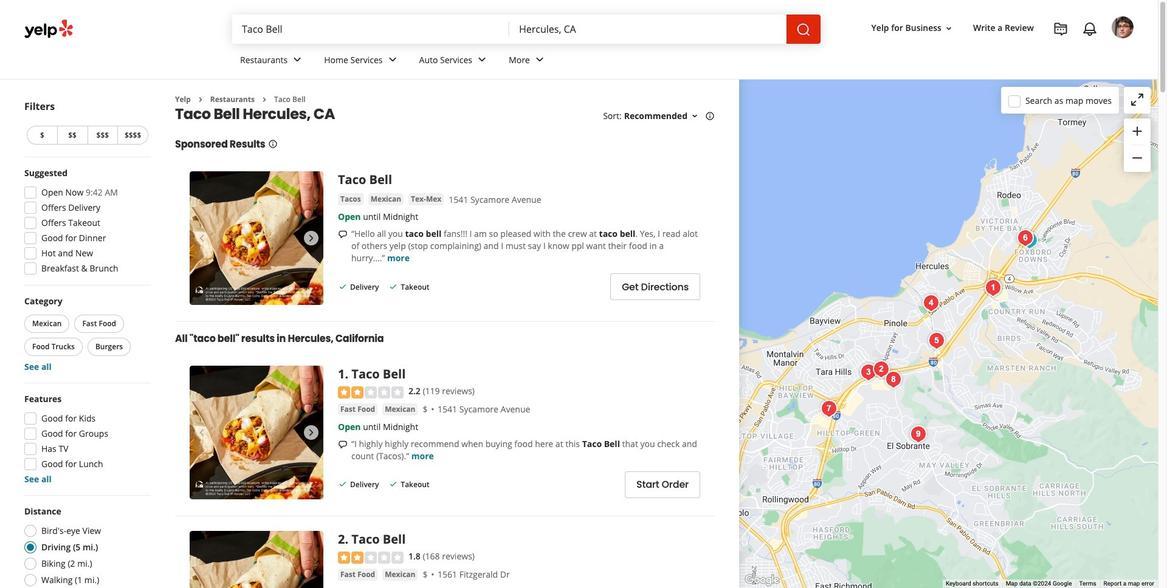 Task type: locate. For each thing, give the bounding box(es) containing it.
que onda tacobar image
[[856, 360, 881, 385]]

1 slideshow element from the top
[[190, 172, 324, 306]]

0 horizontal spatial 16 info v2 image
[[268, 139, 278, 149]]

google image
[[742, 573, 783, 589]]

2 vertical spatial slideshow element
[[190, 532, 324, 589]]

1 16 speech v2 image from the top
[[338, 230, 348, 240]]

1 horizontal spatial taco bell image
[[981, 276, 1005, 300]]

taqueria la cocina image
[[925, 329, 949, 353]]

0 vertical spatial taco bell image
[[981, 276, 1005, 300]]

24 chevron down v2 image
[[290, 53, 305, 67], [385, 53, 400, 67], [533, 53, 547, 67]]

1 vertical spatial 16 info v2 image
[[268, 139, 278, 149]]

16 speech v2 image right next image
[[338, 230, 348, 240]]

16 info v2 image right 16 chevron down v2 image
[[705, 111, 715, 121]]

None field
[[232, 15, 510, 44], [510, 15, 787, 44]]

16 info v2 image
[[705, 111, 715, 121], [268, 139, 278, 149]]

user actions element
[[862, 15, 1151, 90]]

projects image
[[1054, 22, 1068, 36]]

2 16 speech v2 image from the top
[[338, 440, 348, 450]]

None search field
[[232, 15, 821, 44]]

16 speech v2 image
[[338, 230, 348, 240], [338, 440, 348, 450]]

los cerros mexican grill image
[[906, 422, 931, 447]]

0 vertical spatial slideshow element
[[190, 172, 324, 306]]

2.2 star rating image
[[338, 387, 404, 399]]

0 vertical spatial previous image
[[195, 231, 209, 246]]

2 horizontal spatial 24 chevron down v2 image
[[533, 53, 547, 67]]

2 previous image from the top
[[195, 426, 209, 440]]

16 checkmark v2 image
[[338, 282, 348, 292], [389, 282, 399, 292], [338, 480, 348, 489], [389, 480, 399, 489]]

0 horizontal spatial 24 chevron down v2 image
[[290, 53, 305, 67]]

1 24 chevron down v2 image from the left
[[290, 53, 305, 67]]

taco bell image
[[981, 276, 1005, 300], [869, 357, 894, 382]]

2 none field from the left
[[510, 15, 787, 44]]

mazatlán taquería image
[[1013, 226, 1038, 250]]

option group
[[21, 506, 151, 589]]

1 vertical spatial previous image
[[195, 426, 209, 440]]

1 horizontal spatial 24 chevron down v2 image
[[385, 53, 400, 67]]

previous image for next icon
[[195, 426, 209, 440]]

0 horizontal spatial taco bell image
[[869, 357, 894, 382]]

taco bell image
[[981, 276, 1005, 300]]

1 vertical spatial slideshow element
[[190, 366, 324, 500]]

16 info v2 image down 16 chevron right v2 icon
[[268, 139, 278, 149]]

1 previous image from the top
[[195, 231, 209, 246]]

group
[[1124, 119, 1151, 172], [21, 167, 151, 279], [22, 296, 151, 373], [21, 393, 151, 486]]

16 chevron right v2 image
[[196, 95, 205, 104]]

0 vertical spatial 16 info v2 image
[[705, 111, 715, 121]]

16 speech v2 image right next icon
[[338, 440, 348, 450]]

slideshow element
[[190, 172, 324, 306], [190, 366, 324, 500], [190, 532, 324, 589]]

search image
[[797, 22, 811, 37]]

0 vertical spatial 16 speech v2 image
[[338, 230, 348, 240]]

1 vertical spatial 16 speech v2 image
[[338, 440, 348, 450]]

1 none field from the left
[[232, 15, 510, 44]]

previous image
[[195, 231, 209, 246], [195, 426, 209, 440]]

16 chevron down v2 image
[[944, 24, 954, 33]]

16 chevron down v2 image
[[690, 111, 700, 121]]

zoom in image
[[1130, 124, 1145, 138]]

james p. image
[[1112, 16, 1134, 38]]



Task type: describe. For each thing, give the bounding box(es) containing it.
sabor latino 17 image
[[919, 291, 943, 315]]

next image
[[304, 231, 319, 246]]

1.8 star rating image
[[338, 552, 404, 564]]

none field things to do, nail salons, plumbers
[[232, 15, 510, 44]]

next image
[[304, 426, 319, 440]]

1 vertical spatial taco bell image
[[869, 357, 894, 382]]

taqueria morena image
[[881, 368, 906, 392]]

zoom out image
[[1130, 151, 1145, 166]]

expand map image
[[1130, 92, 1145, 107]]

3 slideshow element from the top
[[190, 532, 324, 589]]

16 speech v2 image for next image
[[338, 230, 348, 240]]

24 chevron down v2 image
[[475, 53, 490, 67]]

taqueria maria image
[[817, 397, 841, 421]]

16 speech v2 image for next icon
[[338, 440, 348, 450]]

mountain mike's pizza image
[[1018, 228, 1042, 253]]

previous image for next image
[[195, 231, 209, 246]]

16 chevron right v2 image
[[260, 95, 269, 104]]

2 24 chevron down v2 image from the left
[[385, 53, 400, 67]]

address, neighborhood, city, state or zip text field
[[510, 15, 787, 44]]

map region
[[739, 80, 1158, 589]]

none field "address, neighborhood, city, state or zip"
[[510, 15, 787, 44]]

business categories element
[[230, 44, 1134, 79]]

things to do, nail salons, plumbers text field
[[232, 15, 510, 44]]

3 24 chevron down v2 image from the left
[[533, 53, 547, 67]]

1 horizontal spatial 16 info v2 image
[[705, 111, 715, 121]]

notifications image
[[1083, 22, 1098, 36]]

2 slideshow element from the top
[[190, 366, 324, 500]]



Task type: vqa. For each thing, say whether or not it's contained in the screenshot.
bottommost can
no



